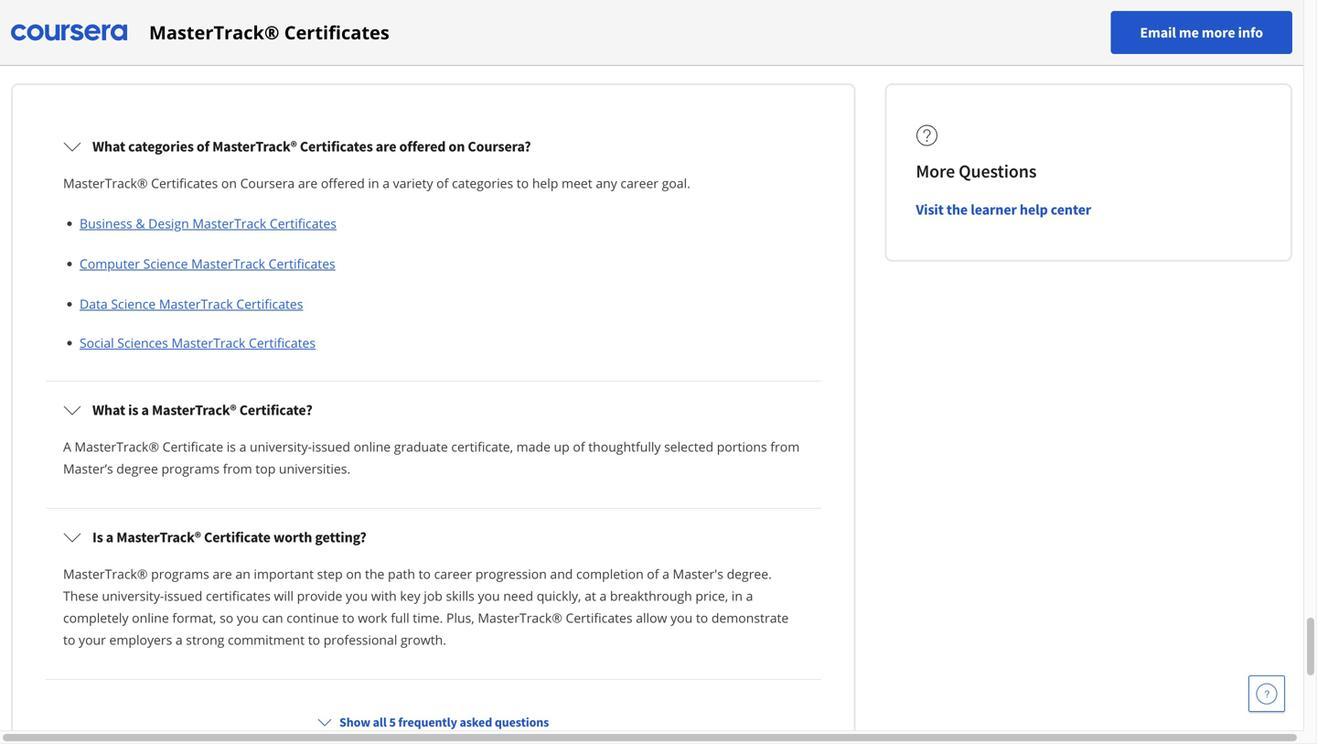 Task type: describe. For each thing, give the bounding box(es) containing it.
computer science mastertrack certificates link
[[80, 255, 336, 272]]

show all 5 frequently asked questions
[[340, 714, 549, 730]]

are inside dropdown button
[[376, 137, 397, 156]]

to down price,
[[696, 609, 709, 626]]

0 vertical spatial questions
[[205, 29, 315, 61]]

social sciences mastertrack certificates
[[80, 334, 316, 351]]

all
[[373, 714, 387, 730]]

skills
[[446, 587, 475, 604]]

computer
[[80, 255, 140, 272]]

commitment
[[228, 631, 305, 648]]

0 vertical spatial career
[[621, 174, 659, 192]]

visit the learner help center
[[916, 200, 1092, 219]]

need
[[504, 587, 534, 604]]

university- inside mastertrack® programs are an important step on the path to career progression and completion of a master's degree. these university-issued certificates will provide you with key job skills you need quickly, at a breakthrough price, in a completely online format, so you can continue to work full time. plus, mastertrack® certificates allow you to demonstrate to your employers a strong commitment to professional growth.
[[102, 587, 164, 604]]

a
[[63, 438, 71, 455]]

plus,
[[447, 609, 475, 626]]

social
[[80, 334, 114, 351]]

step
[[317, 565, 343, 583]]

you right so
[[237, 609, 259, 626]]

career inside mastertrack® programs are an important step on the path to career progression and completion of a master's degree. these university-issued certificates will provide you with key job skills you need quickly, at a breakthrough price, in a completely online format, so you can continue to work full time. plus, mastertrack® certificates allow you to demonstrate to your employers a strong commitment to professional growth.
[[434, 565, 472, 583]]

issued inside mastertrack® programs are an important step on the path to career progression and completion of a master's degree. these university-issued certificates will provide you with key job skills you need quickly, at a breakthrough price, in a completely online format, so you can continue to work full time. plus, mastertrack® certificates allow you to demonstrate to your employers a strong commitment to professional growth.
[[164, 587, 203, 604]]

0 vertical spatial in
[[368, 174, 379, 192]]

frequently
[[399, 714, 457, 730]]

time.
[[413, 609, 443, 626]]

and
[[550, 565, 573, 583]]

coursera?
[[468, 137, 531, 156]]

professional
[[324, 631, 398, 648]]

asked
[[135, 29, 200, 61]]

thoughtfully
[[589, 438, 661, 455]]

what categories of mastertrack® certificates are offered on coursera? button
[[49, 121, 819, 172]]

university- inside a mastertrack® certificate is a university-issued online graduate certificate, made up of thoughtfully selected portions from master's degree programs from top universities.
[[250, 438, 312, 455]]

asked
[[460, 714, 493, 730]]

business
[[80, 215, 132, 232]]

format,
[[172, 609, 216, 626]]

science for data
[[111, 295, 156, 313]]

degree
[[117, 460, 158, 477]]

programs inside a mastertrack® certificate is a university-issued online graduate certificate, made up of thoughtfully selected portions from master's degree programs from top universities.
[[162, 460, 220, 477]]

sciences
[[117, 334, 168, 351]]

important
[[254, 565, 314, 583]]

graduate
[[394, 438, 448, 455]]

certificate inside a mastertrack® certificate is a university-issued online graduate certificate, made up of thoughtfully selected portions from master's degree programs from top universities.
[[163, 438, 223, 455]]

online inside a mastertrack® certificate is a university-issued online graduate certificate, made up of thoughtfully selected portions from master's degree programs from top universities.
[[354, 438, 391, 455]]

breakthrough
[[610, 587, 693, 604]]

to right path
[[419, 565, 431, 583]]

price,
[[696, 587, 729, 604]]

frequently asked questions element
[[0, 28, 1308, 744]]

mastertrack® certificates on coursera are offered in a variety of categories to help meet any career goal.
[[63, 174, 691, 192]]

completely
[[63, 609, 129, 626]]

can
[[262, 609, 283, 626]]

is inside dropdown button
[[128, 401, 139, 419]]

learner
[[971, 200, 1018, 219]]

an
[[236, 565, 251, 583]]

0 horizontal spatial offered
[[321, 174, 365, 192]]

business & design mastertrack certificates
[[80, 215, 337, 232]]

email
[[1141, 23, 1177, 42]]

data science mastertrack certificates link
[[80, 295, 303, 313]]

mastertrack for social
[[172, 334, 246, 351]]

info
[[1239, 23, 1264, 42]]

worth
[[274, 528, 312, 546]]

getting?
[[315, 528, 367, 546]]

certificates inside dropdown button
[[300, 137, 373, 156]]

of inside a mastertrack® certificate is a university-issued online graduate certificate, made up of thoughtfully selected portions from master's degree programs from top universities.
[[573, 438, 585, 455]]

quickly,
[[537, 587, 582, 604]]

key
[[400, 587, 421, 604]]

1 horizontal spatial the
[[947, 200, 968, 219]]

so
[[220, 609, 234, 626]]

more
[[1203, 23, 1236, 42]]

top
[[256, 460, 276, 477]]

goal.
[[662, 174, 691, 192]]

1 horizontal spatial help
[[1020, 200, 1049, 219]]

portions
[[717, 438, 768, 455]]

completion
[[577, 565, 644, 583]]

you right skills
[[478, 587, 500, 604]]

demonstrate
[[712, 609, 789, 626]]

me
[[1180, 23, 1200, 42]]

help inside collapsed list
[[533, 174, 559, 192]]

mastertrack® certificates
[[149, 20, 390, 45]]

work
[[358, 609, 388, 626]]

certificate inside dropdown button
[[204, 528, 271, 546]]

mastertrack® inside the what is a mastertrack® certificate? dropdown button
[[152, 401, 237, 419]]

online inside mastertrack® programs are an important step on the path to career progression and completion of a master's degree. these university-issued certificates will provide you with key job skills you need quickly, at a breakthrough price, in a completely online format, so you can continue to work full time. plus, mastertrack® certificates allow you to demonstrate to your employers a strong commitment to professional growth.
[[132, 609, 169, 626]]

offered inside dropdown button
[[400, 137, 446, 156]]

collapsed list
[[42, 114, 825, 684]]

issued inside a mastertrack® certificate is a university-issued online graduate certificate, made up of thoughtfully selected portions from master's degree programs from top universities.
[[312, 438, 351, 455]]

selected
[[665, 438, 714, 455]]

strong
[[186, 631, 225, 648]]

design
[[148, 215, 189, 232]]

is
[[92, 528, 103, 546]]

mastertrack® inside a mastertrack® certificate is a university-issued online graduate certificate, made up of thoughtfully selected portions from master's degree programs from top universities.
[[75, 438, 159, 455]]

made
[[517, 438, 551, 455]]

certificates
[[206, 587, 271, 604]]



Task type: locate. For each thing, give the bounding box(es) containing it.
on left the coursera
[[221, 174, 237, 192]]

0 vertical spatial the
[[947, 200, 968, 219]]

list inside collapsed list
[[70, 212, 804, 352]]

a right at
[[600, 587, 607, 604]]

0 vertical spatial categories
[[128, 137, 194, 156]]

of
[[197, 137, 210, 156], [437, 174, 449, 192], [573, 438, 585, 455], [647, 565, 659, 583]]

certificate?
[[240, 401, 313, 419]]

programs right degree
[[162, 460, 220, 477]]

0 horizontal spatial on
[[221, 174, 237, 192]]

email me more info
[[1141, 23, 1264, 42]]

1 horizontal spatial university-
[[250, 438, 312, 455]]

is inside a mastertrack® certificate is a university-issued online graduate certificate, made up of thoughtfully selected portions from master's degree programs from top universities.
[[227, 438, 236, 455]]

0 vertical spatial on
[[449, 137, 465, 156]]

what for what is a mastertrack® certificate?
[[92, 401, 125, 419]]

mastertrack for computer
[[191, 255, 265, 272]]

full
[[391, 609, 410, 626]]

on inside mastertrack® programs are an important step on the path to career progression and completion of a master's degree. these university-issued certificates will provide you with key job skills you need quickly, at a breakthrough price, in a completely online format, so you can continue to work full time. plus, mastertrack® certificates allow you to demonstrate to your employers a strong commitment to professional growth.
[[346, 565, 362, 583]]

continue
[[287, 609, 339, 626]]

mastertrack up computer science mastertrack certificates link
[[193, 215, 267, 232]]

what up master's
[[92, 401, 125, 419]]

you right allow on the bottom of page
[[671, 609, 693, 626]]

progression
[[476, 565, 547, 583]]

1 horizontal spatial are
[[298, 174, 318, 192]]

1 horizontal spatial on
[[346, 565, 362, 583]]

are left an
[[213, 565, 232, 583]]

0 vertical spatial help
[[533, 174, 559, 192]]

to down continue
[[308, 631, 320, 648]]

mastertrack down data science mastertrack certificates
[[172, 334, 246, 351]]

universities.
[[279, 460, 351, 477]]

are down what categories of mastertrack® certificates are offered on coursera?
[[298, 174, 318, 192]]

in
[[368, 174, 379, 192], [732, 587, 743, 604]]

you
[[346, 587, 368, 604], [478, 587, 500, 604], [237, 609, 259, 626], [671, 609, 693, 626]]

these
[[63, 587, 99, 604]]

1 vertical spatial are
[[298, 174, 318, 192]]

of up breakthrough
[[647, 565, 659, 583]]

issued up universities.
[[312, 438, 351, 455]]

job
[[424, 587, 443, 604]]

from left top
[[223, 460, 252, 477]]

issued
[[312, 438, 351, 455], [164, 587, 203, 604]]

list containing business & design mastertrack certificates
[[70, 212, 804, 352]]

of inside dropdown button
[[197, 137, 210, 156]]

online left graduate
[[354, 438, 391, 455]]

is down "what is a mastertrack® certificate?"
[[227, 438, 236, 455]]

degree.
[[727, 565, 772, 583]]

a mastertrack® certificate is a university-issued online graduate certificate, made up of thoughtfully selected portions from master's degree programs from top universities.
[[63, 438, 800, 477]]

a up breakthrough
[[663, 565, 670, 583]]

in inside mastertrack® programs are an important step on the path to career progression and completion of a master's degree. these university-issued certificates will provide you with key job skills you need quickly, at a breakthrough price, in a completely online format, so you can continue to work full time. plus, mastertrack® certificates allow you to demonstrate to your employers a strong commitment to professional growth.
[[732, 587, 743, 604]]

certificate
[[163, 438, 223, 455], [204, 528, 271, 546]]

a inside a mastertrack® certificate is a university-issued online graduate certificate, made up of thoughtfully selected portions from master's degree programs from top universities.
[[239, 438, 247, 455]]

in left the variety
[[368, 174, 379, 192]]

mastertrack® inside is a mastertrack® certificate worth getting? dropdown button
[[116, 528, 201, 546]]

0 vertical spatial offered
[[400, 137, 446, 156]]

0 horizontal spatial from
[[223, 460, 252, 477]]

categories down coursera?
[[452, 174, 514, 192]]

1 horizontal spatial questions
[[959, 160, 1037, 183]]

variety
[[393, 174, 433, 192]]

1 vertical spatial programs
[[151, 565, 209, 583]]

social sciences mastertrack certificates link
[[80, 334, 316, 351]]

a down degree.
[[746, 587, 754, 604]]

help left center
[[1020, 200, 1049, 219]]

you up the work
[[346, 587, 368, 604]]

mastertrack® inside what categories of mastertrack® certificates are offered on coursera? dropdown button
[[212, 137, 297, 156]]

1 what from the top
[[92, 137, 125, 156]]

from right portions
[[771, 438, 800, 455]]

1 vertical spatial what
[[92, 401, 125, 419]]

2 horizontal spatial on
[[449, 137, 465, 156]]

more questions
[[916, 160, 1037, 183]]

data science mastertrack certificates
[[80, 295, 303, 313]]

show all 5 frequently asked questions button
[[310, 706, 557, 739]]

at
[[585, 587, 597, 604]]

0 horizontal spatial help
[[533, 174, 559, 192]]

to left your
[[63, 631, 75, 648]]

1 vertical spatial career
[[434, 565, 472, 583]]

employers
[[109, 631, 172, 648]]

career
[[621, 174, 659, 192], [434, 565, 472, 583]]

computer science mastertrack certificates
[[80, 255, 336, 272]]

master's
[[673, 565, 724, 583]]

programs up format,
[[151, 565, 209, 583]]

offered down what categories of mastertrack® certificates are offered on coursera?
[[321, 174, 365, 192]]

mastertrack® programs are an important step on the path to career progression and completion of a master's degree. these university-issued certificates will provide you with key job skills you need quickly, at a breakthrough price, in a completely online format, so you can continue to work full time. plus, mastertrack® certificates allow you to demonstrate to your employers a strong commitment to professional growth.
[[63, 565, 789, 648]]

science down design
[[143, 255, 188, 272]]

coursera
[[240, 174, 295, 192]]

mastertrack®
[[149, 20, 280, 45], [212, 137, 297, 156], [63, 174, 148, 192], [152, 401, 237, 419], [75, 438, 159, 455], [116, 528, 201, 546], [63, 565, 148, 583], [478, 609, 563, 626]]

2 vertical spatial on
[[346, 565, 362, 583]]

mastertrack down business & design mastertrack certificates
[[191, 255, 265, 272]]

1 vertical spatial is
[[227, 438, 236, 455]]

0 vertical spatial are
[[376, 137, 397, 156]]

0 vertical spatial issued
[[312, 438, 351, 455]]

1 vertical spatial certificate
[[204, 528, 271, 546]]

0 horizontal spatial the
[[365, 565, 385, 583]]

mastertrack up social sciences mastertrack certificates link
[[159, 295, 233, 313]]

0 vertical spatial is
[[128, 401, 139, 419]]

career right any
[[621, 174, 659, 192]]

0 horizontal spatial issued
[[164, 587, 203, 604]]

what is a mastertrack® certificate? button
[[49, 384, 819, 436]]

path
[[388, 565, 415, 583]]

1 vertical spatial issued
[[164, 587, 203, 604]]

help left the 'meet'
[[533, 174, 559, 192]]

a down certificate?
[[239, 438, 247, 455]]

show
[[340, 714, 371, 730]]

of up business & design mastertrack certificates
[[197, 137, 210, 156]]

on
[[449, 137, 465, 156], [221, 174, 237, 192], [346, 565, 362, 583]]

meet
[[562, 174, 593, 192]]

are up mastertrack® certificates on coursera are offered in a variety of categories to help meet any career goal.
[[376, 137, 397, 156]]

a right is at bottom
[[106, 528, 114, 546]]

1 vertical spatial the
[[365, 565, 385, 583]]

allow
[[636, 609, 668, 626]]

&
[[136, 215, 145, 232]]

what categories of mastertrack® certificates are offered on coursera?
[[92, 137, 531, 156]]

more
[[916, 160, 956, 183]]

0 horizontal spatial university-
[[102, 587, 164, 604]]

0 horizontal spatial career
[[434, 565, 472, 583]]

1 horizontal spatial online
[[354, 438, 391, 455]]

help
[[533, 174, 559, 192], [1020, 200, 1049, 219]]

0 horizontal spatial online
[[132, 609, 169, 626]]

1 vertical spatial from
[[223, 460, 252, 477]]

science
[[143, 255, 188, 272], [111, 295, 156, 313]]

1 horizontal spatial offered
[[400, 137, 446, 156]]

questions
[[205, 29, 315, 61], [959, 160, 1037, 183]]

will
[[274, 587, 294, 604]]

certificate,
[[452, 438, 514, 455]]

0 vertical spatial what
[[92, 137, 125, 156]]

0 vertical spatial from
[[771, 438, 800, 455]]

0 horizontal spatial are
[[213, 565, 232, 583]]

with
[[371, 587, 397, 604]]

0 vertical spatial online
[[354, 438, 391, 455]]

coursera image
[[11, 18, 127, 47]]

what up business
[[92, 137, 125, 156]]

online up the "employers"
[[132, 609, 169, 626]]

2 horizontal spatial are
[[376, 137, 397, 156]]

science right data at the left
[[111, 295, 156, 313]]

1 horizontal spatial is
[[227, 438, 236, 455]]

questions
[[495, 714, 549, 730]]

what for what categories of mastertrack® certificates are offered on coursera?
[[92, 137, 125, 156]]

1 vertical spatial categories
[[452, 174, 514, 192]]

is a mastertrack® certificate worth getting?
[[92, 528, 367, 546]]

the inside mastertrack® programs are an important step on the path to career progression and completion of a master's degree. these university-issued certificates will provide you with key job skills you need quickly, at a breakthrough price, in a completely online format, so you can continue to work full time. plus, mastertrack® certificates allow you to demonstrate to your employers a strong commitment to professional growth.
[[365, 565, 385, 583]]

what is a mastertrack® certificate?
[[92, 401, 313, 419]]

science for computer
[[143, 255, 188, 272]]

the up 'with'
[[365, 565, 385, 583]]

to left the work
[[342, 609, 355, 626]]

0 vertical spatial university-
[[250, 438, 312, 455]]

up
[[554, 438, 570, 455]]

0 vertical spatial programs
[[162, 460, 220, 477]]

categories up design
[[128, 137, 194, 156]]

0 horizontal spatial in
[[368, 174, 379, 192]]

university- up completely
[[102, 587, 164, 604]]

a left strong
[[176, 631, 183, 648]]

are inside mastertrack® programs are an important step on the path to career progression and completion of a master's degree. these university-issued certificates will provide you with key job skills you need quickly, at a breakthrough price, in a completely online format, so you can continue to work full time. plus, mastertrack® certificates allow you to demonstrate to your employers a strong commitment to professional growth.
[[213, 565, 232, 583]]

help center image
[[1257, 683, 1279, 705]]

2 vertical spatial are
[[213, 565, 232, 583]]

are
[[376, 137, 397, 156], [298, 174, 318, 192], [213, 565, 232, 583]]

a
[[383, 174, 390, 192], [141, 401, 149, 419], [239, 438, 247, 455], [106, 528, 114, 546], [663, 565, 670, 583], [600, 587, 607, 604], [746, 587, 754, 604], [176, 631, 183, 648]]

the right visit
[[947, 200, 968, 219]]

1 vertical spatial online
[[132, 609, 169, 626]]

1 horizontal spatial in
[[732, 587, 743, 604]]

0 vertical spatial science
[[143, 255, 188, 272]]

1 horizontal spatial career
[[621, 174, 659, 192]]

visit the learner help center link
[[916, 200, 1092, 219]]

offered up the variety
[[400, 137, 446, 156]]

1 vertical spatial offered
[[321, 174, 365, 192]]

center
[[1051, 200, 1092, 219]]

1 vertical spatial questions
[[959, 160, 1037, 183]]

of right "up" at the left of page
[[573, 438, 585, 455]]

1 vertical spatial in
[[732, 587, 743, 604]]

the
[[947, 200, 968, 219], [365, 565, 385, 583]]

issued up format,
[[164, 587, 203, 604]]

list
[[70, 212, 804, 352]]

business & design mastertrack certificates link
[[80, 215, 337, 232]]

certificate down "what is a mastertrack® certificate?"
[[163, 438, 223, 455]]

1 vertical spatial on
[[221, 174, 237, 192]]

a up degree
[[141, 401, 149, 419]]

visit
[[916, 200, 944, 219]]

on right step
[[346, 565, 362, 583]]

0 vertical spatial certificate
[[163, 438, 223, 455]]

mastertrack
[[193, 215, 267, 232], [191, 255, 265, 272], [159, 295, 233, 313], [172, 334, 246, 351]]

mastertrack for data
[[159, 295, 233, 313]]

1 vertical spatial university-
[[102, 587, 164, 604]]

a left the variety
[[383, 174, 390, 192]]

is up degree
[[128, 401, 139, 419]]

in down degree.
[[732, 587, 743, 604]]

on left coursera?
[[449, 137, 465, 156]]

on inside dropdown button
[[449, 137, 465, 156]]

5
[[389, 714, 396, 730]]

1 vertical spatial science
[[111, 295, 156, 313]]

university- up top
[[250, 438, 312, 455]]

your
[[79, 631, 106, 648]]

certificate up an
[[204, 528, 271, 546]]

0 horizontal spatial is
[[128, 401, 139, 419]]

programs inside mastertrack® programs are an important step on the path to career progression and completion of a master's degree. these university-issued certificates will provide you with key job skills you need quickly, at a breakthrough price, in a completely online format, so you can continue to work full time. plus, mastertrack® certificates allow you to demonstrate to your employers a strong commitment to professional growth.
[[151, 565, 209, 583]]

offered
[[400, 137, 446, 156], [321, 174, 365, 192]]

1 horizontal spatial issued
[[312, 438, 351, 455]]

1 horizontal spatial from
[[771, 438, 800, 455]]

to down coursera?
[[517, 174, 529, 192]]

university-
[[250, 438, 312, 455], [102, 587, 164, 604]]

categories inside dropdown button
[[128, 137, 194, 156]]

0 horizontal spatial categories
[[128, 137, 194, 156]]

career up skills
[[434, 565, 472, 583]]

any
[[596, 174, 618, 192]]

growth.
[[401, 631, 447, 648]]

frequently asked questions
[[11, 29, 315, 61]]

1 vertical spatial help
[[1020, 200, 1049, 219]]

is a mastertrack® certificate worth getting? button
[[49, 512, 819, 563]]

1 horizontal spatial categories
[[452, 174, 514, 192]]

provide
[[297, 587, 343, 604]]

certificates inside mastertrack® programs are an important step on the path to career progression and completion of a master's degree. these university-issued certificates will provide you with key job skills you need quickly, at a breakthrough price, in a completely online format, so you can continue to work full time. plus, mastertrack® certificates allow you to demonstrate to your employers a strong commitment to professional growth.
[[566, 609, 633, 626]]

0 horizontal spatial questions
[[205, 29, 315, 61]]

what
[[92, 137, 125, 156], [92, 401, 125, 419]]

of inside mastertrack® programs are an important step on the path to career progression and completion of a master's degree. these university-issued certificates will provide you with key job skills you need quickly, at a breakthrough price, in a completely online format, so you can continue to work full time. plus, mastertrack® certificates allow you to demonstrate to your employers a strong commitment to professional growth.
[[647, 565, 659, 583]]

frequently
[[11, 29, 130, 61]]

categories
[[128, 137, 194, 156], [452, 174, 514, 192]]

is
[[128, 401, 139, 419], [227, 438, 236, 455]]

email me more info button
[[1112, 11, 1293, 54]]

2 what from the top
[[92, 401, 125, 419]]

of right the variety
[[437, 174, 449, 192]]



Task type: vqa. For each thing, say whether or not it's contained in the screenshot.
topmost programs
yes



